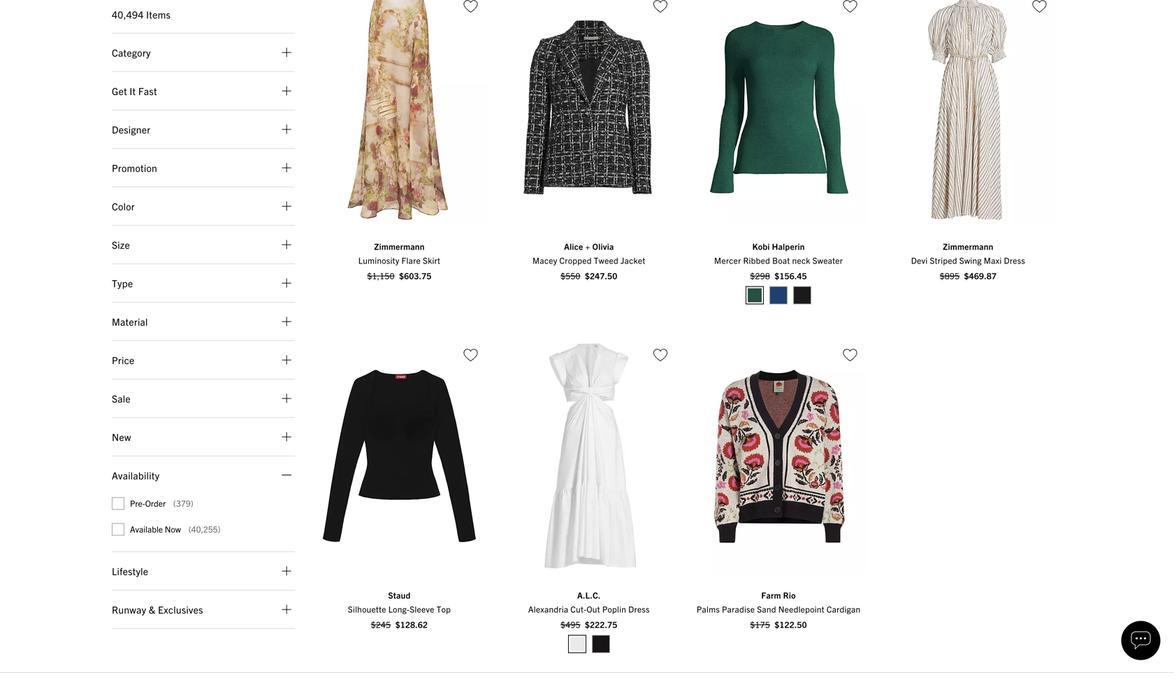 Task type: vqa. For each thing, say whether or not it's contained in the screenshot.
'available now (40,255)'
yes



Task type: locate. For each thing, give the bounding box(es) containing it.
devi
[[911, 255, 928, 265]]

2 zimmermann link from the left
[[943, 240, 994, 254]]

0 vertical spatial dress
[[1004, 255, 1026, 265]]

kobi
[[753, 241, 770, 251]]

price button
[[112, 341, 295, 379]]

1 zimmermann link from the left
[[374, 240, 425, 254]]

$550
[[561, 270, 581, 281]]

1 zimmermann from the left
[[374, 241, 425, 251]]

(40,255)
[[189, 524, 221, 534]]

$298
[[750, 270, 770, 281]]

dress for poplin
[[629, 604, 650, 614]]

new button
[[112, 418, 295, 456]]

dress right "maxi"
[[1004, 255, 1026, 265]]

1 horizontal spatial dress
[[1004, 255, 1026, 265]]

skirt
[[423, 255, 441, 265]]

zimmermann inside zimmermann luminosity flare skirt $1,150 $603.75
[[374, 241, 425, 251]]

type
[[112, 277, 133, 289]]

flare
[[402, 255, 421, 265]]

None checkbox
[[112, 497, 295, 510]]

$128.62
[[395, 619, 428, 630]]

a.l.c.
[[577, 590, 601, 600]]

$1,150
[[367, 270, 395, 281]]

silhouette long-sleeve top image
[[310, 337, 488, 575]]

add macey cropped tweed jacket to wishlist image
[[653, 0, 668, 14]]

runway & exclusives
[[112, 603, 203, 616]]

color button
[[112, 187, 295, 225]]

palms paradise sand needlepoint cardigan image
[[690, 337, 868, 575]]

farm
[[762, 590, 781, 600]]

kobi halperin link
[[753, 240, 805, 254]]

dress inside zimmermann devi striped swing maxi dress $895 $469.87
[[1004, 255, 1026, 265]]

0 horizontal spatial zimmermann
[[374, 241, 425, 251]]

cropped
[[560, 255, 592, 265]]

mercer ribbed boat neck sweater link
[[714, 254, 843, 268]]

add alexandria cut-out poplin dress to wishlist image
[[653, 348, 668, 363]]

1 vertical spatial dress
[[629, 604, 650, 614]]

new
[[112, 431, 131, 443]]

0 horizontal spatial zimmermann link
[[374, 240, 425, 254]]

sale
[[112, 392, 131, 405]]

1 horizontal spatial zimmermann link
[[943, 240, 994, 254]]

zimmermann link
[[374, 240, 425, 254], [943, 240, 994, 254]]

runway
[[112, 603, 146, 616]]

zimmermann link up flare
[[374, 240, 425, 254]]

$603.75
[[399, 270, 432, 281]]

dress
[[1004, 255, 1026, 265], [629, 604, 650, 614]]

$222.75
[[585, 619, 618, 630]]

dress right poplin
[[629, 604, 650, 614]]

palms
[[697, 604, 720, 614]]

price
[[112, 354, 135, 366]]

$245
[[371, 619, 391, 630]]

devi striped swing maxi dress image
[[879, 0, 1057, 226]]

designer button
[[112, 110, 295, 148]]

halperin
[[772, 241, 805, 251]]

zimmermann inside zimmermann devi striped swing maxi dress $895 $469.87
[[943, 241, 994, 251]]

$469.87
[[964, 270, 997, 281]]

zimmermann luminosity flare skirt $1,150 $603.75
[[358, 241, 441, 281]]

square o image
[[112, 523, 124, 536]]

$495
[[561, 619, 581, 630]]

$175
[[750, 619, 770, 630]]

olivia
[[593, 241, 614, 251]]

dress inside a.l.c. alexandria cut-out poplin dress $495 $222.75
[[629, 604, 650, 614]]

now
[[165, 524, 181, 534]]

kobi halperin mercer ribbed boat neck sweater $298 $156.45
[[714, 241, 843, 281]]

category
[[112, 46, 151, 59]]

zimmermann up swing
[[943, 241, 994, 251]]

lifestyle
[[112, 565, 148, 577]]

2 zimmermann from the left
[[943, 241, 994, 251]]

add mercer ribbed boat neck sweater to wishlist image
[[842, 0, 858, 14]]

it
[[130, 85, 136, 97]]

add luminosity flare skirt to wishlist image
[[463, 0, 479, 14]]

out
[[587, 604, 600, 614]]

type button
[[112, 264, 295, 302]]

palms paradise sand needlepoint cardigan link
[[697, 603, 861, 617]]

None checkbox
[[112, 523, 295, 536]]

zimmermann link up swing
[[943, 240, 994, 254]]

+
[[585, 241, 590, 251]]

40,494
[[112, 8, 144, 21]]

zimmermann up luminosity flare skirt link
[[374, 241, 425, 251]]

category button
[[112, 34, 295, 71]]

get
[[112, 85, 127, 97]]

available
[[130, 524, 163, 534]]

square o image
[[112, 497, 124, 510]]

farm rio link
[[762, 589, 796, 603]]

tweed
[[594, 255, 619, 265]]

1 horizontal spatial zimmermann
[[943, 241, 994, 251]]

ribbed
[[743, 255, 770, 265]]

alice
[[564, 241, 583, 251]]

designer
[[112, 123, 151, 136]]

0 horizontal spatial dress
[[629, 604, 650, 614]]

pre-
[[130, 498, 145, 509]]

zimmermann
[[374, 241, 425, 251], [943, 241, 994, 251]]



Task type: describe. For each thing, give the bounding box(es) containing it.
add devi striped swing maxi dress to wishlist image
[[1032, 0, 1048, 14]]

$895
[[940, 270, 960, 281]]

sleeve
[[410, 604, 435, 614]]

alice + olivia macey cropped tweed jacket $550 $247.50
[[533, 241, 646, 281]]

order
[[145, 498, 166, 509]]

staud silhouette long-sleeve top $245 $128.62
[[348, 590, 451, 630]]

get it fast button
[[112, 72, 295, 110]]

zimmermann link for striped
[[943, 240, 994, 254]]

maxi
[[984, 255, 1002, 265]]

cardigan
[[827, 604, 861, 614]]

cut-
[[571, 604, 587, 614]]

$122.50
[[775, 619, 807, 630]]

zimmermann devi striped swing maxi dress $895 $469.87
[[911, 241, 1026, 281]]

add silhouette long-sleeve top to wishlist image
[[463, 348, 479, 363]]

luminosity flare skirt image
[[310, 0, 488, 226]]

items
[[146, 8, 171, 21]]

staud
[[388, 590, 411, 600]]

pre-order (379)
[[130, 498, 193, 509]]

needlepoint
[[779, 604, 825, 614]]

swing
[[960, 255, 982, 265]]

size
[[112, 238, 130, 251]]

farm rio palms paradise sand needlepoint cardigan $175 $122.50
[[697, 590, 861, 630]]

availability button
[[112, 456, 295, 494]]

mercer
[[714, 255, 741, 265]]

none checkbox containing available now
[[112, 523, 295, 536]]

color
[[112, 200, 135, 213]]

40,494 items
[[112, 8, 171, 21]]

$247.50
[[585, 270, 618, 281]]

&
[[149, 603, 156, 616]]

material
[[112, 315, 148, 328]]

luminosity
[[358, 255, 400, 265]]

sweater
[[813, 255, 843, 265]]

macey
[[533, 255, 557, 265]]

runway & exclusives button
[[112, 591, 295, 628]]

add palms paradise sand needlepoint cardigan to wishlist image
[[842, 348, 858, 363]]

none checkbox containing pre-order
[[112, 497, 295, 510]]

available now (40,255)
[[130, 524, 221, 534]]

lifestyle button
[[112, 552, 295, 590]]

silhouette
[[348, 604, 386, 614]]

alice + olivia link
[[564, 240, 614, 254]]

poplin
[[602, 604, 626, 614]]

macey cropped tweed jacket image
[[500, 0, 678, 226]]

promotion
[[112, 161, 157, 174]]

jacket
[[621, 255, 646, 265]]

dress for maxi
[[1004, 255, 1026, 265]]

luminosity flare skirt link
[[358, 254, 441, 268]]

alexandria
[[528, 604, 569, 614]]

silhouette long-sleeve top link
[[348, 603, 451, 617]]

sale button
[[112, 380, 295, 417]]

availability
[[112, 469, 160, 482]]

rio
[[783, 590, 796, 600]]

mercer ribbed boat neck sweater image
[[690, 0, 868, 226]]

long-
[[388, 604, 410, 614]]

a.l.c. link
[[577, 589, 601, 603]]

alexandria cut-out poplin dress link
[[528, 603, 650, 617]]

alexandria cut-out poplin dress image
[[500, 337, 678, 575]]

(379)
[[173, 498, 193, 509]]

material button
[[112, 303, 295, 340]]

neck
[[792, 255, 811, 265]]

boat
[[773, 255, 790, 265]]

promotion button
[[112, 149, 295, 187]]

a.l.c. alexandria cut-out poplin dress $495 $222.75
[[528, 590, 650, 630]]

staud link
[[388, 589, 411, 603]]

sand
[[757, 604, 776, 614]]

zimmermann link for flare
[[374, 240, 425, 254]]

$156.45
[[775, 270, 807, 281]]

paradise
[[722, 604, 755, 614]]

zimmermann for flare
[[374, 241, 425, 251]]

exclusives
[[158, 603, 203, 616]]

fast
[[138, 85, 157, 97]]

macey cropped tweed jacket link
[[533, 254, 646, 268]]

size button
[[112, 226, 295, 264]]

availability element
[[112, 497, 295, 549]]

zimmermann for striped
[[943, 241, 994, 251]]

top
[[437, 604, 451, 614]]

get it fast
[[112, 85, 157, 97]]



